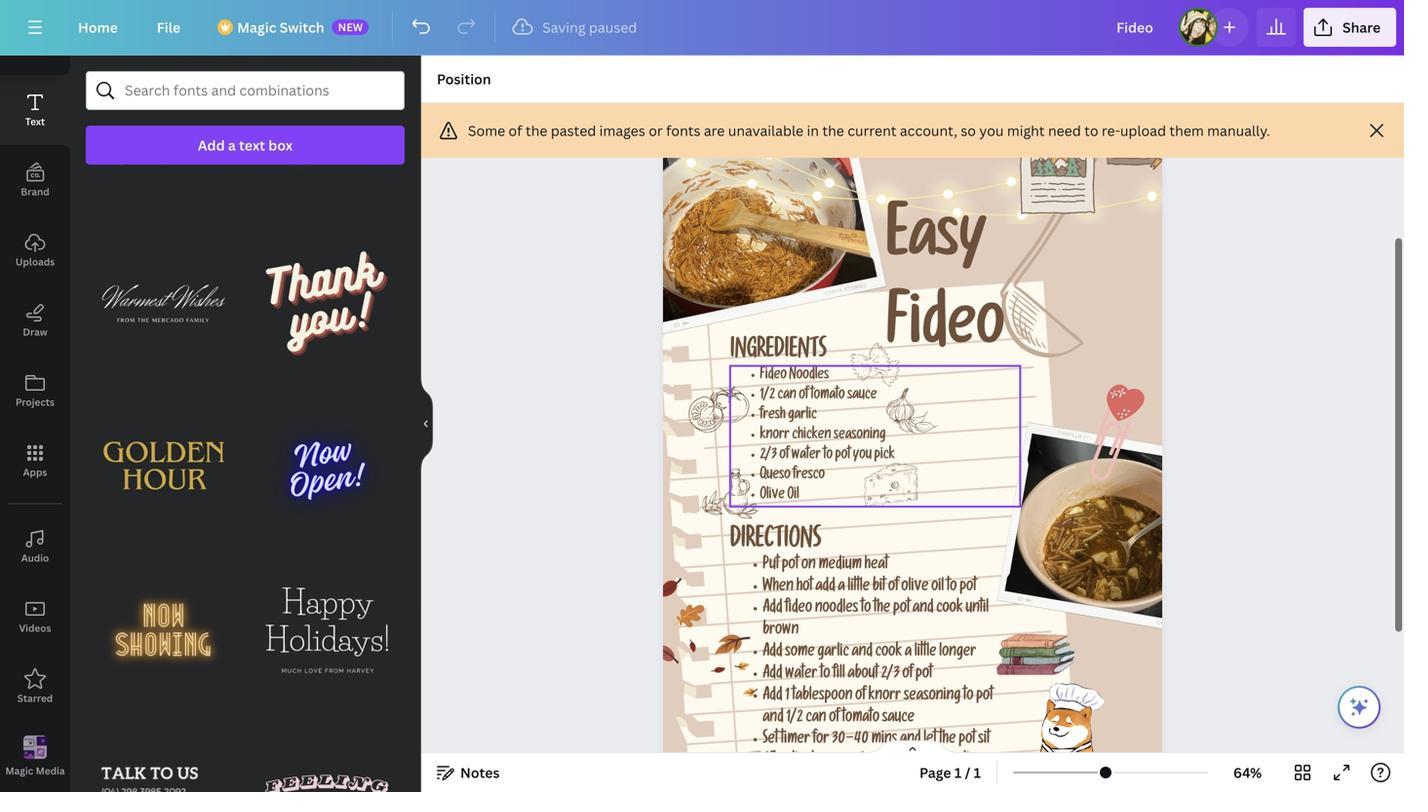 Task type: locate. For each thing, give the bounding box(es) containing it.
0 vertical spatial knorr
[[760, 429, 790, 444]]

grey line cookbook icon isolated on white background. cooking book icon. recipe book. fork and knife icons. cutlery symbol.  vector illustration image
[[612, 750, 761, 793]]

canva assistant image
[[1348, 696, 1371, 720]]

garlic up fill
[[817, 646, 849, 662]]

add a text box button
[[86, 126, 405, 165]]

the right the let
[[939, 733, 956, 749]]

cook down oil
[[936, 602, 963, 618]]

1 horizontal spatial magic
[[237, 18, 276, 37]]

starred
[[17, 692, 53, 705]]

to down chicken
[[823, 449, 833, 464]]

brand
[[21, 185, 49, 198]]

add inside button
[[198, 136, 225, 155]]

1/2
[[760, 389, 775, 404], [786, 711, 803, 727]]

0 vertical spatial a
[[228, 136, 236, 155]]

sauce down the farfalle pasta illustration image
[[847, 389, 877, 404]]

seasoning up the let
[[904, 689, 961, 706]]

0 horizontal spatial 2/3
[[760, 449, 777, 464]]

0 horizontal spatial can
[[778, 389, 796, 404]]

0 horizontal spatial little
[[848, 580, 870, 596]]

current
[[848, 121, 897, 140]]

oil
[[931, 580, 944, 596]]

1 horizontal spatial seasoning
[[904, 689, 961, 706]]

1 left /
[[954, 764, 962, 783]]

1 vertical spatial fideo
[[760, 369, 787, 384]]

fideo
[[886, 300, 1004, 366], [760, 369, 787, 384]]

and left the let
[[900, 733, 921, 749]]

1 vertical spatial knorr
[[868, 689, 901, 706]]

can inside the "fideo noodles 1/2 can of tomato sauce fresh garlic knorr chicken seasoning 2/3 of water to pot you pick queso fresco olive oil"
[[778, 389, 796, 404]]

/
[[965, 764, 971, 783]]

can inside the put pot on medium heat when hot add a little bit of olive oil to pot add fideo noodles to the pot and cook until brown add some garlic and cook a little longer add water to fill about 2/3 of pot add 1 tablespoon of knorr seasoning to pot and 1/2 can of tomato sauce set timer for 30-40 mins and let the pot sit
[[806, 711, 826, 727]]

box
[[268, 136, 293, 155]]

0 vertical spatial tomato
[[811, 389, 845, 404]]

some
[[468, 121, 505, 140]]

until
[[966, 602, 989, 618]]

a right add
[[838, 580, 845, 596]]

water
[[791, 449, 821, 464], [785, 668, 817, 684]]

pot down olive
[[893, 602, 910, 618]]

little left longer
[[914, 646, 936, 662]]

can
[[778, 389, 796, 404], [806, 711, 826, 727]]

1 vertical spatial seasoning
[[904, 689, 961, 706]]

draw
[[23, 326, 47, 339]]

tomato down noodles
[[811, 389, 845, 404]]

2/3 inside the put pot on medium heat when hot add a little bit of olive oil to pot add fideo noodles to the pot and cook until brown add some garlic and cook a little longer add water to fill about 2/3 of pot add 1 tablespoon of knorr seasoning to pot and 1/2 can of tomato sauce set timer for 30-40 mins and let the pot sit
[[881, 668, 900, 684]]

them
[[1170, 121, 1204, 140]]

64% button
[[1216, 758, 1279, 789]]

1 left tablespoon
[[785, 689, 789, 706]]

tablespoon
[[792, 689, 853, 706]]

some of the pasted images or fonts are unavailable in the current account, so you might need to re-upload them manually.
[[468, 121, 1270, 140]]

account,
[[900, 121, 957, 140]]

1 horizontal spatial 1/2
[[786, 711, 803, 727]]

knorr
[[760, 429, 790, 444], [868, 689, 901, 706]]

1 vertical spatial magic
[[5, 765, 33, 778]]

brand button
[[0, 145, 70, 215]]

0 vertical spatial water
[[791, 449, 821, 464]]

0 vertical spatial seasoning
[[834, 429, 886, 444]]

0 vertical spatial can
[[778, 389, 796, 404]]

page
[[920, 764, 951, 783]]

1 right /
[[974, 764, 981, 783]]

2/3 right about
[[881, 668, 900, 684]]

0 vertical spatial you
[[979, 121, 1004, 140]]

1 horizontal spatial garlic
[[817, 646, 849, 662]]

olive
[[760, 489, 785, 504]]

1 vertical spatial 1/2
[[786, 711, 803, 727]]

water down some
[[785, 668, 817, 684]]

0 horizontal spatial seasoning
[[834, 429, 886, 444]]

1 horizontal spatial 2/3
[[881, 668, 900, 684]]

main menu bar
[[0, 0, 1404, 56]]

little
[[848, 580, 870, 596], [914, 646, 936, 662]]

tomato inside the put pot on medium heat when hot add a little bit of olive oil to pot add fideo noodles to the pot and cook until brown add some garlic and cook a little longer add water to fill about 2/3 of pot add 1 tablespoon of knorr seasoning to pot and 1/2 can of tomato sauce set timer for 30-40 mins and let the pot sit
[[842, 711, 879, 727]]

0 vertical spatial magic
[[237, 18, 276, 37]]

0 vertical spatial sauce
[[847, 389, 877, 404]]

elements
[[13, 45, 57, 58]]

oil
[[787, 489, 799, 504]]

a left text
[[228, 136, 236, 155]]

switch
[[280, 18, 324, 37]]

pot up sit
[[976, 689, 993, 706]]

0 horizontal spatial magic
[[5, 765, 33, 778]]

olive oil hand drawn image
[[702, 469, 758, 519]]

pot right about
[[916, 668, 932, 684]]

pot
[[835, 449, 850, 464], [782, 558, 799, 574], [960, 580, 976, 596], [893, 602, 910, 618], [916, 668, 932, 684], [976, 689, 993, 706], [959, 733, 975, 749]]

1 horizontal spatial can
[[806, 711, 826, 727]]

pasted
[[551, 121, 596, 140]]

to left fill
[[820, 668, 830, 684]]

1
[[785, 689, 789, 706], [954, 764, 962, 783], [974, 764, 981, 783]]

1 inside the put pot on medium heat when hot add a little bit of olive oil to pot add fideo noodles to the pot and cook until brown add some garlic and cook a little longer add water to fill about 2/3 of pot add 1 tablespoon of knorr seasoning to pot and 1/2 can of tomato sauce set timer for 30-40 mins and let the pot sit
[[785, 689, 789, 706]]

a left longer
[[905, 646, 912, 662]]

starred button
[[0, 652, 70, 723]]

noodles
[[789, 369, 829, 384]]

seasoning inside the "fideo noodles 1/2 can of tomato sauce fresh garlic knorr chicken seasoning 2/3 of water to pot you pick queso fresco olive oil"
[[834, 429, 886, 444]]

of up queso
[[779, 449, 789, 464]]

seasoning
[[834, 429, 886, 444], [904, 689, 961, 706]]

can up fresh
[[778, 389, 796, 404]]

1 vertical spatial 2/3
[[881, 668, 900, 684]]

seasoning inside the put pot on medium heat when hot add a little bit of olive oil to pot add fideo noodles to the pot and cook until brown add some garlic and cook a little longer add water to fill about 2/3 of pot add 1 tablespoon of knorr seasoning to pot and 1/2 can of tomato sauce set timer for 30-40 mins and let the pot sit
[[904, 689, 961, 706]]

audio
[[21, 552, 49, 565]]

0 horizontal spatial 1
[[785, 689, 789, 706]]

0 horizontal spatial garlic
[[788, 409, 817, 424]]

magic inside main menu bar
[[237, 18, 276, 37]]

page 1 / 1
[[920, 764, 981, 783]]

in
[[807, 121, 819, 140]]

add
[[815, 580, 835, 596]]

fideo for fideo noodles 1/2 can of tomato sauce fresh garlic knorr chicken seasoning 2/3 of water to pot you pick queso fresco olive oil
[[760, 369, 787, 384]]

0 vertical spatial 1/2
[[760, 389, 775, 404]]

Design title text field
[[1101, 8, 1171, 47]]

0 horizontal spatial 1/2
[[760, 389, 775, 404]]

0 horizontal spatial a
[[228, 136, 236, 155]]

0 vertical spatial garlic
[[788, 409, 817, 424]]

fideo
[[785, 602, 812, 618]]

sauce inside the put pot on medium heat when hot add a little bit of olive oil to pot add fideo noodles to the pot and cook until brown add some garlic and cook a little longer add water to fill about 2/3 of pot add 1 tablespoon of knorr seasoning to pot and 1/2 can of tomato sauce set timer for 30-40 mins and let the pot sit
[[882, 711, 915, 727]]

videos button
[[0, 582, 70, 652]]

1 horizontal spatial a
[[838, 580, 845, 596]]

sauce up mins
[[882, 711, 915, 727]]

2 vertical spatial a
[[905, 646, 912, 662]]

1 horizontal spatial knorr
[[868, 689, 901, 706]]

2/3 up queso
[[760, 449, 777, 464]]

apps
[[23, 466, 47, 479]]

0 vertical spatial cook
[[936, 602, 963, 618]]

0 horizontal spatial knorr
[[760, 429, 790, 444]]

text button
[[0, 75, 70, 145]]

1 horizontal spatial you
[[979, 121, 1004, 140]]

magic left "switch"
[[237, 18, 276, 37]]

1/2 up timer
[[786, 711, 803, 727]]

1 vertical spatial sauce
[[882, 711, 915, 727]]

of right about
[[902, 668, 913, 684]]

0 horizontal spatial cook
[[875, 646, 902, 662]]

can up 'for'
[[806, 711, 826, 727]]

1 horizontal spatial fideo
[[886, 300, 1004, 366]]

to right noodles
[[861, 602, 871, 618]]

0 horizontal spatial fideo
[[760, 369, 787, 384]]

add
[[198, 136, 225, 155], [763, 602, 782, 618], [763, 646, 782, 662], [763, 668, 782, 684], [763, 689, 782, 706]]

1 horizontal spatial cook
[[936, 602, 963, 618]]

magic left media
[[5, 765, 33, 778]]

magic media
[[5, 765, 65, 778]]

water up fresco
[[791, 449, 821, 464]]

pot left pick
[[835, 449, 850, 464]]

2 horizontal spatial a
[[905, 646, 912, 662]]

knorr down fresh
[[760, 429, 790, 444]]

garlic inside the "fideo noodles 1/2 can of tomato sauce fresh garlic knorr chicken seasoning 2/3 of water to pot you pick queso fresco olive oil"
[[788, 409, 817, 424]]

media
[[36, 765, 65, 778]]

are
[[704, 121, 725, 140]]

let
[[924, 733, 937, 749]]

1 vertical spatial little
[[914, 646, 936, 662]]

1 horizontal spatial sauce
[[882, 711, 915, 727]]

1 vertical spatial tomato
[[842, 711, 879, 727]]

1 vertical spatial garlic
[[817, 646, 849, 662]]

videos
[[19, 622, 51, 635]]

1 vertical spatial a
[[838, 580, 845, 596]]

cook up about
[[875, 646, 902, 662]]

0 horizontal spatial you
[[853, 449, 872, 464]]

of up 30-
[[829, 711, 839, 727]]

new
[[338, 20, 363, 34]]

pot inside the "fideo noodles 1/2 can of tomato sauce fresh garlic knorr chicken seasoning 2/3 of water to pot you pick queso fresco olive oil"
[[835, 449, 850, 464]]

queso
[[760, 469, 790, 484]]

pot left on
[[782, 558, 799, 574]]

0 horizontal spatial sauce
[[847, 389, 877, 404]]

1/2 up fresh
[[760, 389, 775, 404]]

you left pick
[[853, 449, 872, 464]]

images
[[599, 121, 645, 140]]

longer
[[939, 646, 976, 662]]

fideo inside the "fideo noodles 1/2 can of tomato sauce fresh garlic knorr chicken seasoning 2/3 of water to pot you pick queso fresco olive oil"
[[760, 369, 787, 384]]

directions
[[730, 530, 821, 556]]

sauce
[[847, 389, 877, 404], [882, 711, 915, 727]]

magic for magic switch
[[237, 18, 276, 37]]

1 horizontal spatial little
[[914, 646, 936, 662]]

magic inside button
[[5, 765, 33, 778]]

fideo for fideo
[[886, 300, 1004, 366]]

little left the bit
[[848, 580, 870, 596]]

fideo down easy
[[886, 300, 1004, 366]]

of down about
[[855, 689, 866, 706]]

fill
[[833, 668, 845, 684]]

garlic up chicken
[[788, 409, 817, 424]]

1 vertical spatial water
[[785, 668, 817, 684]]

sauce inside the "fideo noodles 1/2 can of tomato sauce fresh garlic knorr chicken seasoning 2/3 of water to pot you pick queso fresco olive oil"
[[847, 389, 877, 404]]

knorr down about
[[868, 689, 901, 706]]

you right 'so'
[[979, 121, 1004, 140]]

mins
[[871, 733, 897, 749]]

1 vertical spatial you
[[853, 449, 872, 464]]

0 vertical spatial 2/3
[[760, 449, 777, 464]]

a
[[228, 136, 236, 155], [838, 580, 845, 596], [905, 646, 912, 662]]

tomato up 40
[[842, 711, 879, 727]]

bit
[[872, 580, 885, 596]]

magic
[[237, 18, 276, 37], [5, 765, 33, 778]]

0 vertical spatial fideo
[[886, 300, 1004, 366]]

1 vertical spatial can
[[806, 711, 826, 727]]

and up about
[[852, 646, 873, 662]]

so
[[961, 121, 976, 140]]

2 horizontal spatial 1
[[974, 764, 981, 783]]

Search fonts and combinations search field
[[125, 72, 366, 109]]

fideo down ingredients at the top right of the page
[[760, 369, 787, 384]]

seasoning up pick
[[834, 429, 886, 444]]

to
[[1084, 121, 1098, 140], [823, 449, 833, 464], [947, 580, 957, 596], [861, 602, 871, 618], [820, 668, 830, 684], [963, 689, 973, 706]]

show pages image
[[866, 740, 959, 756]]



Task type: vqa. For each thing, say whether or not it's contained in the screenshot.
1/2 within the Fideo Noodles 1/2 can of tomato sauce fresh garlic knorr chicken seasoning 2/3 of water to pot you pick Queso fresco Olive Oil
yes



Task type: describe. For each thing, give the bounding box(es) containing it.
saving paused status
[[503, 16, 647, 39]]

some
[[785, 646, 815, 662]]

timer
[[781, 733, 810, 749]]

saving paused
[[542, 18, 637, 37]]

might
[[1007, 121, 1045, 140]]

the right 'in'
[[822, 121, 844, 140]]

40
[[854, 733, 869, 749]]

position button
[[429, 63, 499, 95]]

notes
[[460, 764, 500, 783]]

draw button
[[0, 286, 70, 356]]

add a text box
[[198, 136, 293, 155]]

fonts
[[666, 121, 701, 140]]

ingredients
[[730, 341, 827, 366]]

of right some
[[509, 121, 522, 140]]

on
[[801, 558, 816, 574]]

when
[[763, 580, 794, 596]]

hide image
[[420, 377, 433, 471]]

uploads button
[[0, 215, 70, 286]]

chicken
[[792, 429, 831, 444]]

to left re-
[[1084, 121, 1098, 140]]

magic switch
[[237, 18, 324, 37]]

garlic inside the put pot on medium heat when hot add a little bit of olive oil to pot add fideo noodles to the pot and cook until brown add some garlic and cook a little longer add water to fill about 2/3 of pot add 1 tablespoon of knorr seasoning to pot and 1/2 can of tomato sauce set timer for 30-40 mins and let the pot sit
[[817, 646, 849, 662]]

or
[[649, 121, 663, 140]]

pot up until
[[960, 580, 976, 596]]

laddle icon image
[[943, 90, 1218, 379]]

fresh
[[760, 409, 786, 424]]

put pot on medium heat when hot add a little bit of olive oil to pot add fideo noodles to the pot and cook until brown add some garlic and cook a little longer add water to fill about 2/3 of pot add 1 tablespoon of knorr seasoning to pot and 1/2 can of tomato sauce set timer for 30-40 mins and let the pot sit
[[763, 558, 993, 749]]

1 horizontal spatial 1
[[954, 764, 962, 783]]

1/2 inside the "fideo noodles 1/2 can of tomato sauce fresh garlic knorr chicken seasoning 2/3 of water to pot you pick queso fresco olive oil"
[[760, 389, 775, 404]]

30-
[[832, 733, 854, 749]]

upload
[[1120, 121, 1166, 140]]

hot
[[796, 580, 813, 596]]

text
[[25, 115, 45, 128]]

uploads
[[15, 255, 55, 269]]

easy
[[886, 213, 986, 278]]

home link
[[62, 8, 133, 47]]

knorr inside the "fideo noodles 1/2 can of tomato sauce fresh garlic knorr chicken seasoning 2/3 of water to pot you pick queso fresco olive oil"
[[760, 429, 790, 444]]

1/2 inside the put pot on medium heat when hot add a little bit of olive oil to pot add fideo noodles to the pot and cook until brown add some garlic and cook a little longer add water to fill about 2/3 of pot add 1 tablespoon of knorr seasoning to pot and 1/2 can of tomato sauce set timer for 30-40 mins and let the pot sit
[[786, 711, 803, 727]]

manually.
[[1207, 121, 1270, 140]]

of down noodles
[[799, 389, 808, 404]]

0 vertical spatial little
[[848, 580, 870, 596]]

and up set
[[763, 711, 784, 727]]

elements button
[[0, 5, 70, 75]]

water inside the "fideo noodles 1/2 can of tomato sauce fresh garlic knorr chicken seasoning 2/3 of water to pot you pick queso fresco olive oil"
[[791, 449, 821, 464]]

water inside the put pot on medium heat when hot add a little bit of olive oil to pot add fideo noodles to the pot and cook until brown add some garlic and cook a little longer add water to fill about 2/3 of pot add 1 tablespoon of knorr seasoning to pot and 1/2 can of tomato sauce set timer for 30-40 mins and let the pot sit
[[785, 668, 817, 684]]

you inside the "fideo noodles 1/2 can of tomato sauce fresh garlic knorr chicken seasoning 2/3 of water to pot you pick queso fresco olive oil"
[[853, 449, 872, 464]]

brown
[[763, 624, 799, 640]]

saving
[[542, 18, 586, 37]]

file
[[157, 18, 181, 37]]

about
[[848, 668, 878, 684]]

to down longer
[[963, 689, 973, 706]]

magic for magic media
[[5, 765, 33, 778]]

paused
[[589, 18, 637, 37]]

2/3 inside the "fideo noodles 1/2 can of tomato sauce fresh garlic knorr chicken seasoning 2/3 of water to pot you pick queso fresco olive oil"
[[760, 449, 777, 464]]

need
[[1048, 121, 1081, 140]]

re-
[[1102, 121, 1120, 140]]

sit
[[978, 733, 990, 749]]

for
[[813, 733, 829, 749]]

noodles
[[815, 602, 858, 618]]

unavailable
[[728, 121, 804, 140]]

position
[[437, 70, 491, 88]]

knorr inside the put pot on medium heat when hot add a little bit of olive oil to pot add fideo noodles to the pot and cook until brown add some garlic and cook a little longer add water to fill about 2/3 of pot add 1 tablespoon of knorr seasoning to pot and 1/2 can of tomato sauce set timer for 30-40 mins and let the pot sit
[[868, 689, 901, 706]]

the left pasted at the top left of page
[[526, 121, 547, 140]]

notes button
[[429, 758, 507, 789]]

text
[[239, 136, 265, 155]]

medium
[[818, 558, 862, 574]]

home
[[78, 18, 118, 37]]

share button
[[1304, 8, 1396, 47]]

the down the bit
[[874, 602, 890, 618]]

64%
[[1233, 764, 1262, 783]]

projects
[[16, 396, 55, 409]]

tomato inside the "fideo noodles 1/2 can of tomato sauce fresh garlic knorr chicken seasoning 2/3 of water to pot you pick queso fresco olive oil"
[[811, 389, 845, 404]]

farfalle pasta illustration image
[[850, 343, 900, 387]]

and down olive
[[913, 602, 933, 618]]

magic media button
[[0, 723, 70, 793]]

projects button
[[0, 356, 70, 426]]

of right the bit
[[888, 580, 899, 596]]

to right oil
[[947, 580, 957, 596]]

share
[[1343, 18, 1381, 37]]

audio button
[[0, 512, 70, 582]]

set
[[763, 733, 778, 749]]

pick
[[874, 449, 895, 464]]

fideo noodles 1/2 can of tomato sauce fresh garlic knorr chicken seasoning 2/3 of water to pot you pick queso fresco olive oil
[[760, 369, 895, 504]]

pot left sit
[[959, 733, 975, 749]]

file button
[[141, 8, 196, 47]]

1 vertical spatial cook
[[875, 646, 902, 662]]

a inside button
[[228, 136, 236, 155]]

heat
[[864, 558, 888, 574]]

to inside the "fideo noodles 1/2 can of tomato sauce fresh garlic knorr chicken seasoning 2/3 of water to pot you pick queso fresco olive oil"
[[823, 449, 833, 464]]

apps button
[[0, 426, 70, 496]]

olive
[[901, 580, 928, 596]]

fresco
[[793, 469, 825, 484]]



